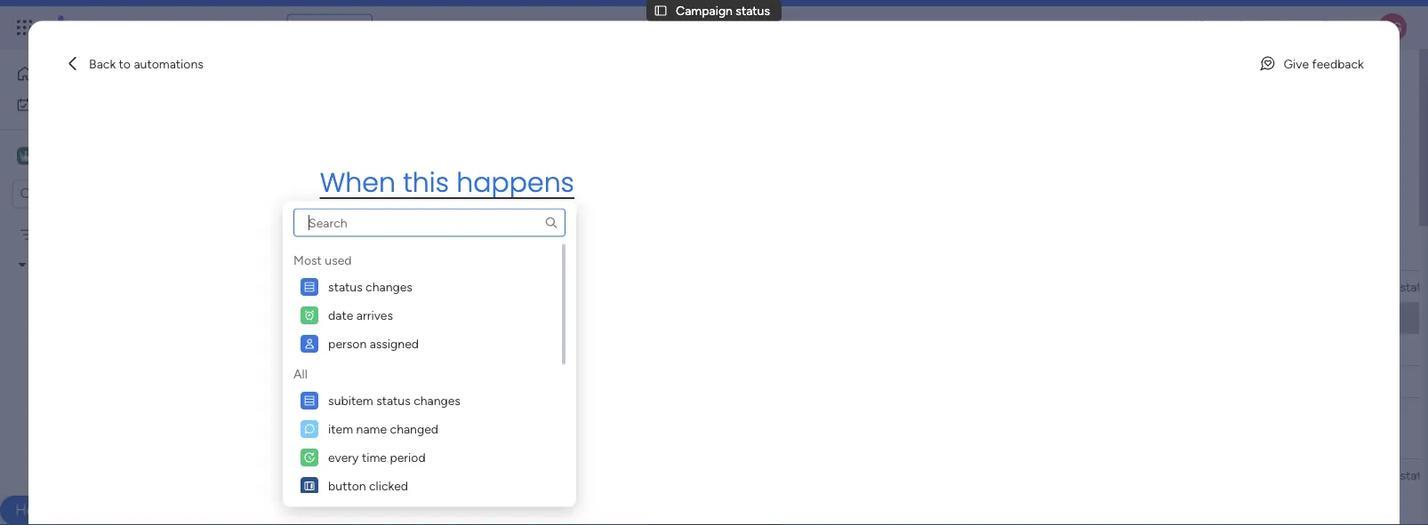 Task type: vqa. For each thing, say whether or not it's contained in the screenshot.
the bottommost Campaign owner
yes



Task type: describe. For each thing, give the bounding box(es) containing it.
plans
[[335, 20, 365, 35]]

search image
[[544, 216, 559, 230]]

to inside back to automations button
[[119, 56, 131, 71]]

give
[[1284, 56, 1309, 71]]

tree grid inside list box
[[294, 244, 566, 500]]

back
[[89, 56, 116, 71]]

status changes
[[328, 279, 412, 294]]

2 statu from the top
[[1400, 468, 1428, 483]]

option icon image for every time period
[[303, 451, 316, 464]]

most
[[294, 253, 322, 268]]

clicked
[[369, 478, 408, 494]]

search everything image
[[1277, 19, 1295, 36]]

when
[[320, 164, 396, 201]]

➡️
[[577, 311, 590, 326]]

help
[[15, 502, 47, 520]]

new item
[[277, 185, 331, 200]]

used
[[325, 253, 352, 268]]

date arrives element
[[294, 301, 562, 329]]

hi there! 👋  click here to learn how to start ➡️
[[336, 311, 590, 326]]

when this happens
[[320, 164, 574, 201]]

subitem status changes
[[328, 393, 460, 408]]

learn
[[476, 311, 503, 326]]

Upcoming campaigns field
[[301, 429, 493, 453]]

2 campaign statu field from the top
[[1336, 465, 1428, 485]]

start
[[548, 311, 574, 326]]

most used
[[294, 253, 352, 268]]

most
[[552, 241, 594, 264]]

item name changed element
[[294, 415, 562, 443]]

workspace image
[[20, 146, 32, 166]]

my work image
[[16, 96, 32, 112]]

to right how
[[533, 311, 545, 326]]

invite members image
[[1194, 19, 1212, 36]]

Search for content search field
[[294, 209, 566, 237]]

button
[[328, 478, 366, 494]]

monday work management
[[79, 17, 276, 37]]

date arrives
[[328, 308, 393, 323]]

option icon image for item name changed
[[303, 423, 316, 435]]

automation
[[381, 354, 456, 371]]

1 campaign statu from the top
[[1340, 279, 1428, 294]]

campaign status
[[676, 3, 770, 18]]

monday
[[79, 17, 140, 37]]

person assigned
[[328, 336, 419, 351]]

owner for few tips to help you make the most of this template :)
[[616, 279, 651, 294]]

button clicked element
[[294, 472, 562, 500]]

angle down image
[[347, 185, 355, 199]]

then
[[320, 265, 384, 302]]

every time period
[[328, 450, 426, 465]]

home button
[[11, 60, 191, 88]]

option icon image for status changes
[[303, 281, 316, 293]]

person
[[490, 185, 528, 200]]

changes inside status changes element
[[366, 279, 412, 294]]

person
[[328, 336, 367, 351]]

1 campaign statu field from the top
[[1336, 277, 1428, 297]]

inbox image
[[1155, 19, 1173, 36]]

tips
[[342, 241, 372, 264]]

template
[[652, 241, 727, 264]]

option icon image for person assigned
[[303, 337, 316, 350]]

email marketing list box
[[0, 216, 227, 526]]

most used row
[[294, 244, 352, 269]]

subitem
[[328, 393, 373, 408]]

person button
[[461, 178, 539, 206]]

help
[[396, 241, 432, 264]]

Few tips to help you make the most of this template :) field
[[301, 241, 748, 264]]

of
[[598, 241, 614, 264]]

email marketing
[[32, 257, 121, 273]]

this inside few tips to help you make the most of this template :) field
[[618, 241, 648, 264]]

there!
[[351, 311, 385, 326]]

option icon image for date arrives
[[303, 309, 316, 321]]

work
[[144, 17, 176, 37]]

none search field inside list box
[[294, 209, 566, 237]]

every
[[328, 450, 359, 465]]

give feedback button
[[1251, 49, 1371, 78]]

assigned
[[370, 336, 419, 351]]

arrives
[[356, 308, 393, 323]]

0 vertical spatial this
[[403, 164, 449, 201]]

changes inside subitem status changes element
[[414, 393, 460, 408]]



Task type: locate. For each thing, give the bounding box(es) containing it.
list box
[[290, 209, 569, 500]]

changes up arrives
[[366, 279, 412, 294]]

give feedback link
[[1251, 49, 1371, 78]]

1 owner from the top
[[616, 279, 651, 294]]

happens
[[456, 164, 574, 201]]

this right v2 search icon
[[403, 164, 449, 201]]

caret down image
[[19, 259, 26, 271]]

create
[[334, 354, 377, 371]]

option icon image inside every time period "element"
[[303, 451, 316, 464]]

owner
[[616, 279, 651, 294], [616, 468, 651, 483]]

status for campaign status
[[736, 3, 770, 18]]

:)
[[731, 241, 743, 264]]

workspace image
[[17, 146, 35, 166]]

item
[[328, 421, 353, 437]]

see
[[311, 20, 332, 35]]

new item button
[[269, 178, 338, 206]]

to right here
[[461, 311, 473, 326]]

1 campaign owner from the top
[[556, 279, 651, 294]]

👋
[[388, 311, 400, 326]]

notifications image
[[1116, 19, 1134, 36]]

1 vertical spatial owner
[[616, 468, 651, 483]]

to right tips
[[376, 241, 392, 264]]

0 horizontal spatial status
[[328, 279, 362, 294]]

see plans button
[[287, 14, 373, 41]]

0 vertical spatial campaign statu
[[1340, 279, 1428, 294]]

upcoming
[[306, 429, 390, 452]]

Campaign statu field
[[1336, 277, 1428, 297], [1336, 465, 1428, 485]]

v2 search image
[[385, 182, 398, 202]]

do
[[391, 265, 426, 302]]

this right of on the left
[[618, 241, 648, 264]]

4 option icon image from the top
[[303, 394, 316, 407]]

status changes element
[[294, 273, 562, 301]]

2 vertical spatial this
[[434, 265, 480, 302]]

item inside button
[[306, 185, 331, 200]]

select product image
[[16, 19, 34, 36]]

option icon image inside person assigned element
[[303, 337, 316, 350]]

campaign owner field for few tips to help you make the most of this template :)
[[552, 277, 655, 297]]

1 vertical spatial status
[[328, 279, 362, 294]]

create automation
[[334, 354, 456, 371]]

name
[[356, 421, 387, 437]]

tree grid containing most used
[[294, 244, 566, 500]]

automations
[[134, 56, 203, 71]]

0 vertical spatial item
[[306, 185, 331, 200]]

Search field
[[398, 180, 452, 205]]

1 vertical spatial changes
[[414, 393, 460, 408]]

click
[[403, 311, 431, 326]]

Campaign owner field
[[552, 277, 655, 297], [552, 465, 655, 485]]

subitem status changes element
[[294, 386, 562, 415]]

item name changed
[[328, 421, 438, 437]]

make
[[471, 241, 517, 264]]

button clicked
[[328, 478, 408, 494]]

filter
[[572, 185, 601, 200]]

then do this
[[320, 265, 480, 302]]

list box containing most used
[[290, 209, 569, 500]]

option icon image inside button clicked element
[[303, 480, 316, 492]]

here
[[434, 311, 458, 326]]

marketing
[[65, 257, 121, 273]]

to inside few tips to help you make the most of this template :) field
[[376, 241, 392, 264]]

option icon image left every at the bottom
[[303, 451, 316, 464]]

item right new in the left of the page
[[306, 185, 331, 200]]

option icon image down all at bottom
[[303, 394, 316, 407]]

upcoming campaigns
[[306, 429, 488, 452]]

item
[[306, 185, 331, 200], [407, 279, 433, 294], [407, 467, 433, 482]]

how
[[506, 311, 530, 326]]

0 vertical spatial status
[[736, 3, 770, 18]]

option icon image left button
[[303, 480, 316, 492]]

campaign owner
[[556, 279, 651, 294], [556, 468, 651, 483]]

1 vertical spatial campaign statu field
[[1336, 465, 1428, 485]]

1 vertical spatial statu
[[1400, 468, 1428, 483]]

0 vertical spatial campaign statu field
[[1336, 277, 1428, 297]]

changes up item name changed element
[[414, 393, 460, 408]]

changes
[[366, 279, 412, 294], [414, 393, 460, 408]]

option icon image for subitem status changes
[[303, 394, 316, 407]]

help image
[[1316, 19, 1334, 36]]

1 horizontal spatial status
[[376, 393, 411, 408]]

0 vertical spatial campaign owner
[[556, 279, 651, 294]]

campaign owner for upcoming campaigns
[[556, 468, 651, 483]]

option icon image inside date arrives element
[[303, 309, 316, 321]]

2 owner from the top
[[616, 468, 651, 483]]

option icon image for button clicked
[[303, 480, 316, 492]]

0 vertical spatial campaign owner field
[[552, 277, 655, 297]]

campaigns
[[395, 429, 488, 452]]

home
[[41, 66, 75, 81]]

option icon image inside subitem status changes element
[[303, 394, 316, 407]]

help button
[[0, 496, 62, 526]]

0 vertical spatial owner
[[616, 279, 651, 294]]

few tips to help you make the most of this template :)
[[306, 241, 743, 264]]

time
[[362, 450, 387, 465]]

the
[[522, 241, 548, 264]]

status
[[736, 3, 770, 18], [328, 279, 362, 294], [376, 393, 411, 408]]

campaign
[[676, 3, 733, 18], [556, 279, 613, 294], [1340, 279, 1397, 294], [556, 468, 613, 483], [1340, 468, 1397, 483]]

owner for upcoming campaigns
[[616, 468, 651, 483]]

feedback
[[1312, 56, 1364, 71]]

option icon image inside status changes element
[[303, 281, 316, 293]]

2 campaign owner field from the top
[[552, 465, 655, 485]]

1 statu from the top
[[1400, 279, 1428, 294]]

option icon image down most
[[303, 281, 316, 293]]

0 vertical spatial statu
[[1400, 279, 1428, 294]]

2 horizontal spatial status
[[736, 3, 770, 18]]

hi
[[336, 311, 348, 326]]

1 option icon image from the top
[[303, 281, 316, 293]]

date
[[328, 308, 353, 323]]

option icon image left date at bottom
[[303, 309, 316, 321]]

3 option icon image from the top
[[303, 337, 316, 350]]

item down the period
[[407, 467, 433, 482]]

1 horizontal spatial changes
[[414, 393, 460, 408]]

1 campaign owner field from the top
[[552, 277, 655, 297]]

statu
[[1400, 279, 1428, 294], [1400, 468, 1428, 483]]

person assigned element
[[294, 329, 562, 358]]

email
[[32, 257, 62, 273]]

7 option icon image from the top
[[303, 480, 316, 492]]

option icon image
[[303, 281, 316, 293], [303, 309, 316, 321], [303, 337, 316, 350], [303, 394, 316, 407], [303, 423, 316, 435], [303, 451, 316, 464], [303, 480, 316, 492]]

1 vertical spatial campaign owner field
[[552, 465, 655, 485]]

every time period element
[[294, 443, 562, 472]]

filter button
[[544, 178, 628, 206]]

2 campaign statu from the top
[[1340, 468, 1428, 483]]

campaign owner for few tips to help you make the most of this template :)
[[556, 279, 651, 294]]

item for few
[[407, 279, 433, 294]]

1 vertical spatial this
[[618, 241, 648, 264]]

status for subitem status changes
[[376, 393, 411, 408]]

5 option icon image from the top
[[303, 423, 316, 435]]

sam green image
[[1378, 13, 1407, 42]]

to
[[119, 56, 131, 71], [376, 241, 392, 264], [461, 311, 473, 326], [533, 311, 545, 326]]

option icon image inside item name changed element
[[303, 423, 316, 435]]

tree grid
[[294, 244, 566, 500]]

campaign owner field for upcoming campaigns
[[552, 465, 655, 485]]

this down you
[[434, 265, 480, 302]]

option
[[0, 219, 227, 222]]

None search field
[[294, 209, 566, 237]]

2 campaign owner from the top
[[556, 468, 651, 483]]

item for upcoming
[[407, 467, 433, 482]]

few
[[306, 241, 337, 264]]

to right the back
[[119, 56, 131, 71]]

this
[[403, 164, 449, 201], [618, 241, 648, 264], [434, 265, 480, 302]]

management
[[179, 17, 276, 37]]

item up date arrives element
[[407, 279, 433, 294]]

see plans
[[311, 20, 365, 35]]

create automation button
[[320, 345, 470, 381]]

back to automations
[[89, 56, 203, 71]]

give feedback
[[1284, 56, 1364, 71]]

all row
[[294, 358, 307, 383]]

campaign statu
[[1340, 279, 1428, 294], [1340, 468, 1428, 483]]

option icon image up all row
[[303, 337, 316, 350]]

changed
[[390, 421, 438, 437]]

option icon image left item
[[303, 423, 316, 435]]

apps image
[[1233, 19, 1251, 36]]

1 vertical spatial item
[[407, 279, 433, 294]]

new
[[277, 185, 303, 200]]

period
[[390, 450, 426, 465]]

2 vertical spatial status
[[376, 393, 411, 408]]

0 vertical spatial changes
[[366, 279, 412, 294]]

2 option icon image from the top
[[303, 309, 316, 321]]

1 vertical spatial campaign statu
[[1340, 468, 1428, 483]]

you
[[436, 241, 467, 264]]

2 vertical spatial item
[[407, 467, 433, 482]]

6 option icon image from the top
[[303, 451, 316, 464]]

0 horizontal spatial changes
[[366, 279, 412, 294]]

all
[[294, 366, 307, 381]]

back to automations button
[[57, 49, 211, 78]]

1 vertical spatial campaign owner
[[556, 468, 651, 483]]



